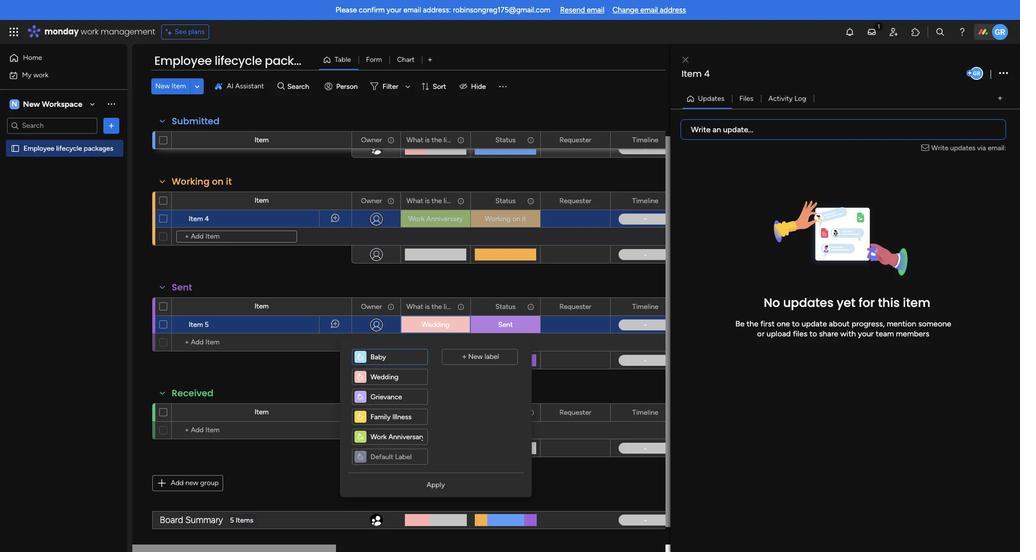 Task type: describe. For each thing, give the bounding box(es) containing it.
item inside new item button
[[172, 82, 186, 90]]

1 what is the life event? field from the top
[[404, 135, 476, 146]]

invite members image
[[889, 27, 899, 37]]

event? for first what is the life event? field from the bottom of the page
[[455, 408, 476, 417]]

apply
[[427, 481, 445, 489]]

assistant
[[235, 82, 264, 90]]

see plans
[[175, 27, 205, 36]]

no updates yet for this item
[[764, 295, 931, 311]]

change email address
[[613, 5, 686, 14]]

3 requester field from the top
[[557, 301, 594, 312]]

management
[[101, 26, 155, 37]]

chart button
[[390, 52, 422, 68]]

ai assistant button
[[211, 78, 268, 94]]

updates for no
[[783, 295, 834, 311]]

envelope o image
[[922, 143, 932, 153]]

team
[[876, 329, 894, 338]]

hide button
[[455, 78, 492, 94]]

v2 search image
[[278, 81, 285, 92]]

0 horizontal spatial 4
[[205, 215, 209, 223]]

change email address link
[[613, 5, 686, 14]]

5 items
[[230, 516, 253, 525]]

files
[[740, 94, 754, 103]]

options image
[[999, 67, 1008, 80]]

2 owner from the top
[[361, 197, 382, 205]]

label
[[485, 353, 499, 361]]

status field for submitted
[[493, 135, 518, 146]]

3 add label field from the top
[[369, 392, 425, 403]]

one
[[777, 319, 790, 328]]

1 vertical spatial working on it
[[485, 215, 526, 223]]

menu image
[[498, 81, 508, 91]]

see
[[175, 27, 187, 36]]

activity log button
[[761, 91, 814, 107]]

please
[[336, 5, 357, 14]]

2 status from the top
[[496, 197, 516, 205]]

items
[[236, 516, 253, 525]]

employee inside list box
[[23, 144, 54, 153]]

working inside field
[[172, 175, 210, 188]]

2 horizontal spatial column information image
[[527, 409, 535, 417]]

n
[[12, 100, 17, 108]]

inbox image
[[867, 27, 877, 37]]

confirm
[[359, 5, 385, 14]]

activity log
[[769, 94, 806, 103]]

2 add label field from the top
[[369, 372, 425, 383]]

via
[[977, 144, 986, 152]]

timeline field for sent
[[630, 301, 661, 312]]

new workspace
[[23, 99, 82, 109]]

write an update...
[[691, 125, 753, 134]]

+ Add Item text field
[[176, 231, 297, 243]]

be
[[736, 319, 745, 328]]

address
[[660, 5, 686, 14]]

Submitted field
[[169, 115, 222, 128]]

resend email link
[[560, 5, 605, 14]]

monday
[[44, 26, 79, 37]]

timeline for working on it
[[632, 197, 659, 205]]

first
[[761, 319, 775, 328]]

home button
[[6, 50, 107, 66]]

4 requester field from the top
[[557, 407, 594, 418]]

mention
[[887, 319, 917, 328]]

summary
[[185, 515, 223, 526]]

write for write an update...
[[691, 125, 711, 134]]

public board image
[[10, 144, 20, 153]]

updates
[[698, 94, 725, 103]]

employee lifecycle packages inside field
[[154, 52, 323, 69]]

apply button
[[348, 477, 524, 493]]

someone
[[918, 319, 951, 328]]

table
[[335, 55, 351, 64]]

work anniversary
[[408, 215, 463, 223]]

share
[[819, 329, 839, 338]]

2 status field from the top
[[493, 196, 518, 207]]

Employee lifecycle packages field
[[152, 52, 323, 69]]

dapulse addbtn image
[[967, 70, 973, 76]]

Default Label field
[[369, 451, 425, 462]]

new for new label
[[468, 353, 483, 361]]

2 + add item text field from the top
[[177, 424, 298, 436]]

1 vertical spatial it
[[522, 215, 526, 223]]

5 add label field from the top
[[369, 431, 425, 442]]

2 requester field from the top
[[557, 196, 594, 207]]

resend
[[560, 5, 585, 14]]

what is the life event? for fourth what is the life event? field from the bottom of the page
[[407, 136, 476, 144]]

submitted
[[172, 115, 220, 127]]

about
[[829, 319, 850, 328]]

email:
[[988, 144, 1006, 152]]

an
[[713, 125, 721, 134]]

new item button
[[151, 78, 190, 94]]

filter button
[[367, 78, 414, 94]]

1 vertical spatial to
[[810, 329, 817, 338]]

new label button
[[442, 349, 518, 365]]

life for first what is the life event? field from the bottom of the page
[[444, 408, 453, 417]]

wedding
[[422, 321, 450, 329]]

lifecycle inside field
[[215, 52, 262, 69]]

this
[[878, 295, 900, 311]]

new for new item
[[155, 82, 170, 90]]

board
[[160, 515, 183, 526]]

1 is from the top
[[425, 136, 430, 144]]

or
[[757, 329, 765, 338]]

1 timeline from the top
[[632, 136, 659, 144]]

1 vertical spatial working
[[485, 215, 511, 223]]

3 what is the life event? field from the top
[[404, 301, 476, 312]]

workspace
[[42, 99, 82, 109]]

monday work management
[[44, 26, 155, 37]]

0 vertical spatial 5
[[205, 321, 209, 329]]

1 owner from the top
[[361, 136, 382, 144]]

event? for fourth what is the life event? field from the bottom of the page
[[455, 136, 476, 144]]

upload
[[767, 329, 791, 338]]

see plans button
[[161, 24, 209, 39]]

activity
[[769, 94, 793, 103]]

help image
[[957, 27, 967, 37]]

sort button
[[417, 78, 452, 94]]

Search in workspace field
[[21, 120, 83, 131]]

2 requester from the top
[[560, 197, 592, 205]]

log
[[795, 94, 806, 103]]

write updates via email:
[[932, 144, 1006, 152]]

2 what from the top
[[407, 197, 423, 205]]

4 what from the top
[[407, 408, 423, 417]]

3 owner field from the top
[[359, 301, 385, 312]]

Working on it field
[[169, 175, 234, 188]]

my
[[22, 71, 32, 79]]

1 owner field from the top
[[359, 135, 385, 146]]

options image
[[106, 121, 116, 131]]

filter
[[383, 82, 398, 91]]

files
[[793, 329, 808, 338]]

timeline field for received
[[630, 407, 661, 418]]

update
[[802, 319, 827, 328]]

update...
[[723, 125, 753, 134]]

add new group
[[171, 479, 219, 487]]

hide
[[471, 82, 486, 91]]

life for 2nd what is the life event? field from the top of the page
[[444, 197, 453, 205]]

0 vertical spatial to
[[792, 319, 800, 328]]

ai logo image
[[215, 82, 223, 90]]

resend email
[[560, 5, 605, 14]]

my work button
[[6, 67, 107, 83]]



Task type: vqa. For each thing, say whether or not it's contained in the screenshot.
What
yes



Task type: locate. For each thing, give the bounding box(es) containing it.
work inside button
[[33, 71, 48, 79]]

life
[[444, 136, 453, 144], [444, 197, 453, 205], [444, 302, 453, 311], [444, 408, 453, 417]]

item inside item 4 field
[[682, 67, 702, 80]]

please confirm your email address: robinsongreg175@gmail.com
[[336, 5, 551, 14]]

employee up new item
[[154, 52, 212, 69]]

4 event? from the top
[[455, 408, 476, 417]]

1 horizontal spatial new
[[155, 82, 170, 90]]

1 vertical spatial item 4
[[189, 215, 209, 223]]

work for monday
[[81, 26, 99, 37]]

it
[[226, 175, 232, 188], [522, 215, 526, 223]]

the for 2nd what is the life event? field from the top of the page
[[432, 197, 442, 205]]

1 vertical spatial sent
[[498, 321, 513, 329]]

new right n
[[23, 99, 40, 109]]

1 horizontal spatial 4
[[704, 67, 710, 80]]

0 horizontal spatial lifecycle
[[56, 144, 82, 153]]

work
[[408, 215, 425, 223]]

members
[[896, 329, 930, 338]]

status
[[496, 136, 516, 144], [496, 197, 516, 205], [496, 302, 516, 311]]

1 horizontal spatial 5
[[230, 516, 234, 525]]

my work
[[22, 71, 48, 79]]

3 owner from the top
[[361, 302, 382, 311]]

column information image
[[457, 197, 465, 205], [387, 409, 395, 417], [527, 409, 535, 417]]

what is the life event? for first what is the life event? field from the bottom of the page
[[407, 408, 476, 417]]

workspace selection element
[[9, 98, 84, 110]]

sort
[[433, 82, 446, 91]]

1 event? from the top
[[455, 136, 476, 144]]

the
[[432, 136, 442, 144], [432, 197, 442, 205], [432, 302, 442, 311], [747, 319, 759, 328], [432, 408, 442, 417]]

apps image
[[911, 27, 921, 37]]

1 horizontal spatial column information image
[[457, 197, 465, 205]]

event?
[[455, 136, 476, 144], [455, 197, 476, 205], [455, 302, 476, 311], [455, 408, 476, 417]]

4 timeline field from the top
[[630, 407, 661, 418]]

4 what is the life event? from the top
[[407, 408, 476, 417]]

employee right public board image
[[23, 144, 54, 153]]

4 what is the life event? field from the top
[[404, 407, 476, 418]]

life for 3rd what is the life event? field from the top of the page
[[444, 302, 453, 311]]

1 life from the top
[[444, 136, 453, 144]]

2 what is the life event? from the top
[[407, 197, 476, 205]]

2 life from the top
[[444, 197, 453, 205]]

4 life from the top
[[444, 408, 453, 417]]

updates button
[[683, 91, 732, 107]]

to down the update
[[810, 329, 817, 338]]

0 vertical spatial 4
[[704, 67, 710, 80]]

0 vertical spatial it
[[226, 175, 232, 188]]

requester
[[560, 136, 592, 144], [560, 197, 592, 205], [560, 302, 592, 311], [560, 408, 592, 417]]

new
[[185, 479, 199, 487]]

1 add label field from the top
[[369, 352, 425, 363]]

chart
[[397, 55, 415, 64]]

workspace options image
[[106, 99, 116, 109]]

3 what from the top
[[407, 302, 423, 311]]

lifecycle inside list box
[[56, 144, 82, 153]]

2 horizontal spatial email
[[641, 5, 658, 14]]

item 4 down working on it field
[[189, 215, 209, 223]]

sent up item 5
[[172, 281, 192, 294]]

1 horizontal spatial employee lifecycle packages
[[154, 52, 323, 69]]

packages down options image
[[84, 144, 113, 153]]

new inside new item button
[[155, 82, 170, 90]]

1 vertical spatial 4
[[205, 215, 209, 223]]

angle down image
[[195, 83, 200, 90]]

column information image
[[387, 136, 395, 144], [457, 136, 465, 144], [527, 136, 535, 144], [387, 197, 395, 205], [527, 197, 535, 205], [387, 303, 395, 311], [457, 303, 465, 311], [527, 303, 535, 311]]

employee lifecycle packages
[[154, 52, 323, 69], [23, 144, 113, 153]]

add
[[171, 479, 184, 487]]

0 horizontal spatial updates
[[783, 295, 834, 311]]

plans
[[188, 27, 205, 36]]

your right confirm at the top left of the page
[[387, 5, 402, 14]]

4 owner field from the top
[[359, 407, 385, 418]]

new for new workspace
[[23, 99, 40, 109]]

updates left via
[[950, 144, 976, 152]]

1 horizontal spatial packages
[[265, 52, 323, 69]]

form button
[[359, 52, 390, 68]]

Add Label field
[[369, 352, 425, 363], [369, 372, 425, 383], [369, 392, 425, 403], [369, 412, 425, 422], [369, 431, 425, 442]]

0 vertical spatial your
[[387, 5, 402, 14]]

with
[[841, 329, 856, 338]]

2 what is the life event? field from the top
[[404, 196, 476, 207]]

4 owner from the top
[[361, 408, 382, 417]]

1 horizontal spatial working on it
[[485, 215, 526, 223]]

what
[[407, 136, 423, 144], [407, 197, 423, 205], [407, 302, 423, 311], [407, 408, 423, 417]]

robinsongreg175@gmail.com
[[453, 5, 551, 14]]

0 horizontal spatial it
[[226, 175, 232, 188]]

1 vertical spatial on
[[512, 215, 520, 223]]

work
[[81, 26, 99, 37], [33, 71, 48, 79]]

the for 3rd what is the life event? field from the top of the page
[[432, 302, 442, 311]]

0 vertical spatial employee lifecycle packages
[[154, 52, 323, 69]]

on inside field
[[212, 175, 224, 188]]

received
[[172, 387, 214, 400]]

no
[[764, 295, 780, 311]]

select product image
[[9, 27, 19, 37]]

the for fourth what is the life event? field from the bottom of the page
[[432, 136, 442, 144]]

1 vertical spatial updates
[[783, 295, 834, 311]]

item 4 down close image
[[682, 67, 710, 80]]

employee lifecycle packages up the ai assistant "button"
[[154, 52, 323, 69]]

add view image
[[998, 95, 1002, 102]]

close image
[[683, 56, 689, 64]]

0 horizontal spatial to
[[792, 319, 800, 328]]

2 vertical spatial status
[[496, 302, 516, 311]]

employee inside field
[[154, 52, 212, 69]]

timeline
[[632, 136, 659, 144], [632, 197, 659, 205], [632, 302, 659, 311], [632, 408, 659, 417]]

search everything image
[[935, 27, 945, 37]]

1 vertical spatial greg robinson image
[[970, 67, 983, 80]]

1 horizontal spatial work
[[81, 26, 99, 37]]

1 timeline field from the top
[[630, 135, 661, 146]]

timeline field for working on it
[[630, 196, 661, 207]]

new inside new label button
[[468, 353, 483, 361]]

0 vertical spatial packages
[[265, 52, 323, 69]]

status for submitted
[[496, 136, 516, 144]]

3 timeline field from the top
[[630, 301, 661, 312]]

life for fourth what is the life event? field from the bottom of the page
[[444, 136, 453, 144]]

notifications image
[[845, 27, 855, 37]]

email for change email address
[[641, 5, 658, 14]]

new left angle down icon
[[155, 82, 170, 90]]

sent up label
[[498, 321, 513, 329]]

0 vertical spatial status
[[496, 136, 516, 144]]

work right the monday
[[81, 26, 99, 37]]

item
[[903, 295, 931, 311]]

ai
[[227, 82, 234, 90]]

0 vertical spatial on
[[212, 175, 224, 188]]

option
[[0, 139, 127, 141]]

0 vertical spatial work
[[81, 26, 99, 37]]

add view image
[[428, 56, 432, 64]]

sent
[[172, 281, 192, 294], [498, 321, 513, 329]]

what is the life event? for 3rd what is the life event? field from the top of the page
[[407, 302, 476, 311]]

on
[[212, 175, 224, 188], [512, 215, 520, 223]]

2 timeline from the top
[[632, 197, 659, 205]]

packages up search field
[[265, 52, 323, 69]]

timeline for received
[[632, 408, 659, 417]]

3 email from the left
[[641, 5, 658, 14]]

4 add label field from the top
[[369, 412, 425, 422]]

+ Add Item text field
[[177, 337, 298, 349], [177, 424, 298, 436]]

greg robinson image
[[992, 24, 1008, 40], [970, 67, 983, 80]]

your down progress,
[[858, 329, 874, 338]]

arrow down image
[[402, 80, 414, 92]]

employee lifecycle packages inside list box
[[23, 144, 113, 153]]

change
[[613, 5, 639, 14]]

email right the change
[[641, 5, 658, 14]]

0 horizontal spatial item 4
[[189, 215, 209, 223]]

your inside be the first one to update about progress, mention someone or upload files to share with your team members
[[858, 329, 874, 338]]

group
[[200, 479, 219, 487]]

timeline for sent
[[632, 302, 659, 311]]

the inside be the first one to update about progress, mention someone or upload files to share with your team members
[[747, 319, 759, 328]]

1 what from the top
[[407, 136, 423, 144]]

Requester field
[[557, 135, 594, 146], [557, 196, 594, 207], [557, 301, 594, 312], [557, 407, 594, 418]]

write
[[691, 125, 711, 134], [932, 144, 949, 152]]

yet
[[837, 295, 856, 311]]

0 horizontal spatial new
[[23, 99, 40, 109]]

to up files
[[792, 319, 800, 328]]

work for my
[[33, 71, 48, 79]]

lifecycle
[[215, 52, 262, 69], [56, 144, 82, 153]]

packages
[[265, 52, 323, 69], [84, 144, 113, 153]]

0 vertical spatial write
[[691, 125, 711, 134]]

1 horizontal spatial updates
[[950, 144, 976, 152]]

What is the life event? field
[[404, 135, 476, 146], [404, 196, 476, 207], [404, 301, 476, 312], [404, 407, 476, 418]]

write for write updates via email:
[[932, 144, 949, 152]]

1 horizontal spatial on
[[512, 215, 520, 223]]

3 status field from the top
[[493, 301, 518, 312]]

0 horizontal spatial 5
[[205, 321, 209, 329]]

working on it inside field
[[172, 175, 232, 188]]

lifecycle down search in workspace field
[[56, 144, 82, 153]]

0 vertical spatial employee
[[154, 52, 212, 69]]

0 horizontal spatial on
[[212, 175, 224, 188]]

Timeline field
[[630, 135, 661, 146], [630, 196, 661, 207], [630, 301, 661, 312], [630, 407, 661, 418]]

email left address:
[[403, 5, 421, 14]]

1 horizontal spatial your
[[858, 329, 874, 338]]

1 vertical spatial work
[[33, 71, 48, 79]]

1 horizontal spatial sent
[[498, 321, 513, 329]]

employee
[[154, 52, 212, 69], [23, 144, 54, 153]]

new label
[[468, 353, 499, 361]]

greg robinson image right help icon
[[992, 24, 1008, 40]]

work right my
[[33, 71, 48, 79]]

1 vertical spatial write
[[932, 144, 949, 152]]

3 timeline from the top
[[632, 302, 659, 311]]

0 horizontal spatial working on it
[[172, 175, 232, 188]]

new inside workspace selection element
[[23, 99, 40, 109]]

2 is from the top
[[425, 197, 430, 205]]

1 status field from the top
[[493, 135, 518, 146]]

1 status from the top
[[496, 136, 516, 144]]

1 vertical spatial packages
[[84, 144, 113, 153]]

1 horizontal spatial it
[[522, 215, 526, 223]]

2 timeline field from the top
[[630, 196, 661, 207]]

the for first what is the life event? field from the bottom of the page
[[432, 408, 442, 417]]

3 event? from the top
[[455, 302, 476, 311]]

to
[[792, 319, 800, 328], [810, 329, 817, 338]]

for
[[859, 295, 875, 311]]

new left label
[[468, 353, 483, 361]]

1 requester from the top
[[560, 136, 592, 144]]

working on it
[[172, 175, 232, 188], [485, 215, 526, 223]]

1 vertical spatial status
[[496, 197, 516, 205]]

person
[[336, 82, 358, 91]]

1 image
[[874, 20, 883, 32]]

1 email from the left
[[403, 5, 421, 14]]

anniversary
[[426, 215, 463, 223]]

1 vertical spatial lifecycle
[[56, 144, 82, 153]]

0 vertical spatial working on it
[[172, 175, 232, 188]]

4 inside field
[[704, 67, 710, 80]]

status for sent
[[496, 302, 516, 311]]

0 horizontal spatial employee
[[23, 144, 54, 153]]

0 vertical spatial working
[[172, 175, 210, 188]]

4 up 'updates' button
[[704, 67, 710, 80]]

working
[[172, 175, 210, 188], [485, 215, 511, 223]]

event? for 3rd what is the life event? field from the top of the page
[[455, 302, 476, 311]]

be the first one to update about progress, mention someone or upload files to share with your team members
[[736, 319, 951, 338]]

1 vertical spatial 5
[[230, 516, 234, 525]]

what is the life event? for 2nd what is the life event? field from the top of the page
[[407, 197, 476, 205]]

updates up the update
[[783, 295, 834, 311]]

ai assistant
[[227, 82, 264, 90]]

Received field
[[169, 387, 216, 400]]

2 event? from the top
[[455, 197, 476, 205]]

0 horizontal spatial packages
[[84, 144, 113, 153]]

write left an
[[691, 125, 711, 134]]

0 vertical spatial greg robinson image
[[992, 24, 1008, 40]]

2 horizontal spatial new
[[468, 353, 483, 361]]

Search field
[[285, 79, 315, 93]]

form
[[366, 55, 382, 64]]

table button
[[319, 52, 359, 68]]

1 + add item text field from the top
[[177, 337, 298, 349]]

0 horizontal spatial write
[[691, 125, 711, 134]]

2 vertical spatial status field
[[493, 301, 518, 312]]

1 horizontal spatial lifecycle
[[215, 52, 262, 69]]

0 horizontal spatial working
[[172, 175, 210, 188]]

1 horizontal spatial item 4
[[682, 67, 710, 80]]

person button
[[320, 78, 364, 94]]

updates for write
[[950, 144, 976, 152]]

1 horizontal spatial greg robinson image
[[992, 24, 1008, 40]]

Status field
[[493, 135, 518, 146], [493, 196, 518, 207], [493, 301, 518, 312]]

1 requester field from the top
[[557, 135, 594, 146]]

email right resend
[[587, 5, 605, 14]]

3 what is the life event? from the top
[[407, 302, 476, 311]]

1 vertical spatial your
[[858, 329, 874, 338]]

write left via
[[932, 144, 949, 152]]

0 horizontal spatial email
[[403, 5, 421, 14]]

0 horizontal spatial sent
[[172, 281, 192, 294]]

1 horizontal spatial working
[[485, 215, 511, 223]]

write inside button
[[691, 125, 711, 134]]

1 horizontal spatial to
[[810, 329, 817, 338]]

0 horizontal spatial your
[[387, 5, 402, 14]]

new
[[155, 82, 170, 90], [23, 99, 40, 109], [468, 353, 483, 361]]

4 requester from the top
[[560, 408, 592, 417]]

it inside field
[[226, 175, 232, 188]]

1 horizontal spatial email
[[587, 5, 605, 14]]

add new group button
[[152, 475, 223, 491]]

employee lifecycle packages down search in workspace field
[[23, 144, 113, 153]]

write an update... button
[[681, 119, 1006, 140]]

1 what is the life event? from the top
[[407, 136, 476, 144]]

progress,
[[852, 319, 885, 328]]

lifecycle up the ai assistant "button"
[[215, 52, 262, 69]]

board summary
[[160, 515, 223, 526]]

sent inside field
[[172, 281, 192, 294]]

Sent field
[[169, 281, 195, 294]]

new item
[[155, 82, 186, 90]]

0 vertical spatial updates
[[950, 144, 976, 152]]

packages inside list box
[[84, 144, 113, 153]]

3 status from the top
[[496, 302, 516, 311]]

1 vertical spatial employee
[[23, 144, 54, 153]]

email
[[403, 5, 421, 14], [587, 5, 605, 14], [641, 5, 658, 14]]

item 4
[[682, 67, 710, 80], [189, 215, 209, 223]]

0 horizontal spatial column information image
[[387, 409, 395, 417]]

0 horizontal spatial greg robinson image
[[970, 67, 983, 80]]

email for resend email
[[587, 5, 605, 14]]

1 vertical spatial new
[[23, 99, 40, 109]]

1 horizontal spatial employee
[[154, 52, 212, 69]]

3 is from the top
[[425, 302, 430, 311]]

1 vertical spatial + add item text field
[[177, 424, 298, 436]]

greg robinson image left options icon
[[970, 67, 983, 80]]

status field for sent
[[493, 301, 518, 312]]

0 vertical spatial new
[[155, 82, 170, 90]]

home
[[23, 53, 42, 62]]

4 up + add item text box
[[205, 215, 209, 223]]

1 vertical spatial status field
[[493, 196, 518, 207]]

event? for 2nd what is the life event? field from the top of the page
[[455, 197, 476, 205]]

4
[[704, 67, 710, 80], [205, 215, 209, 223]]

item
[[682, 67, 702, 80], [172, 82, 186, 90], [255, 136, 269, 144], [255, 196, 269, 205], [189, 215, 203, 223], [255, 302, 269, 311], [189, 321, 203, 329], [255, 408, 269, 417]]

0 vertical spatial item 4
[[682, 67, 710, 80]]

1 vertical spatial employee lifecycle packages
[[23, 144, 113, 153]]

5
[[205, 321, 209, 329], [230, 516, 234, 525]]

2 owner field from the top
[[359, 196, 385, 207]]

0 vertical spatial status field
[[493, 135, 518, 146]]

3 requester from the top
[[560, 302, 592, 311]]

employee lifecycle packages list box
[[0, 138, 127, 292]]

2 email from the left
[[587, 5, 605, 14]]

2 vertical spatial new
[[468, 353, 483, 361]]

0 vertical spatial sent
[[172, 281, 192, 294]]

3 life from the top
[[444, 302, 453, 311]]

address:
[[423, 5, 451, 14]]

workspace image
[[9, 99, 19, 110]]

4 is from the top
[[425, 408, 430, 417]]

0 vertical spatial + add item text field
[[177, 337, 298, 349]]

packages inside field
[[265, 52, 323, 69]]

Owner field
[[359, 135, 385, 146], [359, 196, 385, 207], [359, 301, 385, 312], [359, 407, 385, 418]]

0 horizontal spatial employee lifecycle packages
[[23, 144, 113, 153]]

Item 4 field
[[679, 67, 965, 80]]

item 4 inside field
[[682, 67, 710, 80]]

1 horizontal spatial write
[[932, 144, 949, 152]]

files button
[[732, 91, 761, 107]]

0 horizontal spatial work
[[33, 71, 48, 79]]

item 5
[[189, 321, 209, 329]]

4 timeline from the top
[[632, 408, 659, 417]]

0 vertical spatial lifecycle
[[215, 52, 262, 69]]



